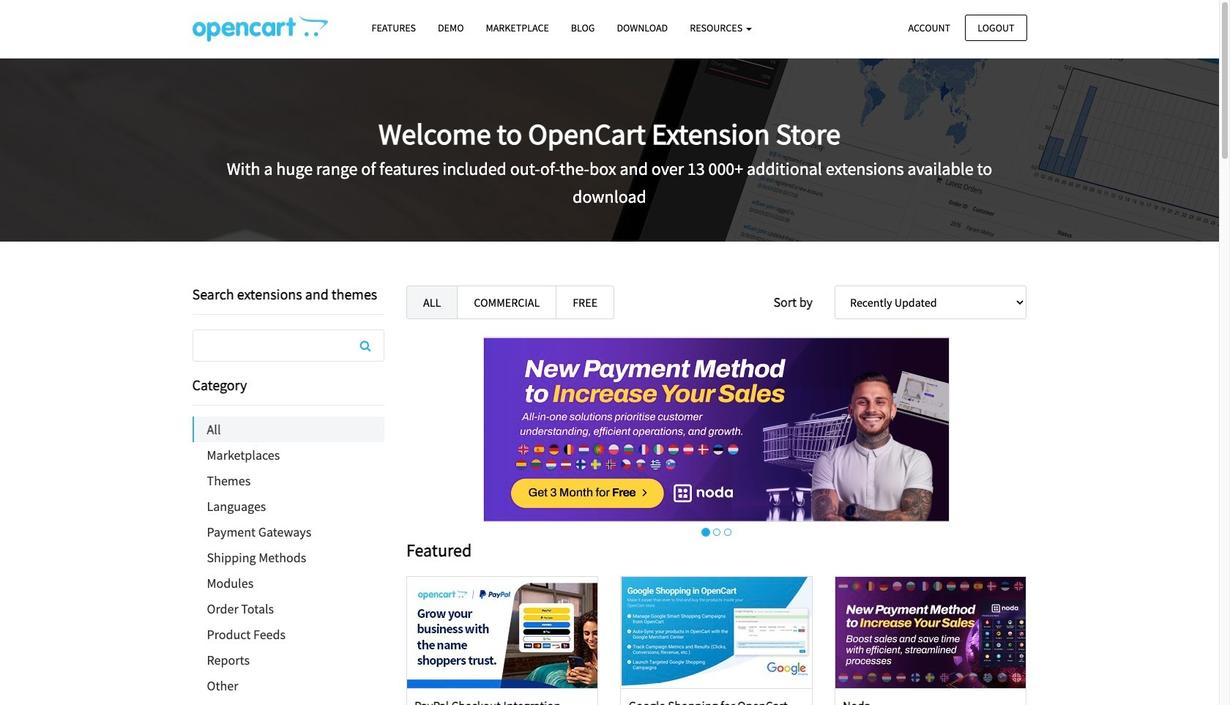 Task type: locate. For each thing, give the bounding box(es) containing it.
opencart extensions image
[[192, 15, 328, 42]]

node image
[[484, 337, 950, 522]]

noda image
[[836, 577, 1026, 688]]

None text field
[[193, 330, 384, 361]]

paypal checkout integration image
[[407, 577, 598, 688]]



Task type: describe. For each thing, give the bounding box(es) containing it.
google shopping for opencart image
[[622, 577, 812, 688]]

search image
[[360, 340, 371, 352]]



Task type: vqa. For each thing, say whether or not it's contained in the screenshot.
DEMO link in the left of the page
no



